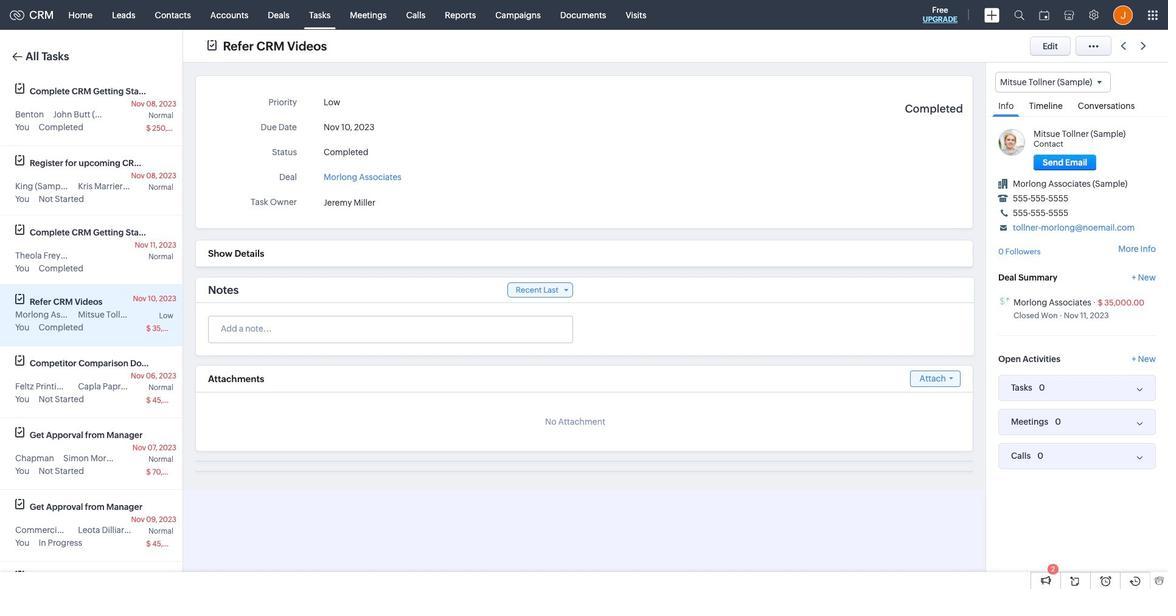 Task type: vqa. For each thing, say whether or not it's contained in the screenshot.
field
yes



Task type: describe. For each thing, give the bounding box(es) containing it.
profile image
[[1114, 5, 1133, 25]]

profile element
[[1107, 0, 1141, 30]]

Add a note... field
[[209, 323, 572, 335]]

create menu element
[[978, 0, 1007, 30]]

search element
[[1007, 0, 1032, 30]]

logo image
[[10, 10, 24, 20]]



Task type: locate. For each thing, give the bounding box(es) containing it.
create menu image
[[985, 8, 1000, 22]]

None field
[[996, 72, 1112, 93]]

calendar image
[[1040, 10, 1050, 20]]

previous record image
[[1121, 42, 1127, 50]]

next record image
[[1141, 42, 1149, 50]]

None button
[[1034, 155, 1097, 171]]

search image
[[1015, 10, 1025, 20]]



